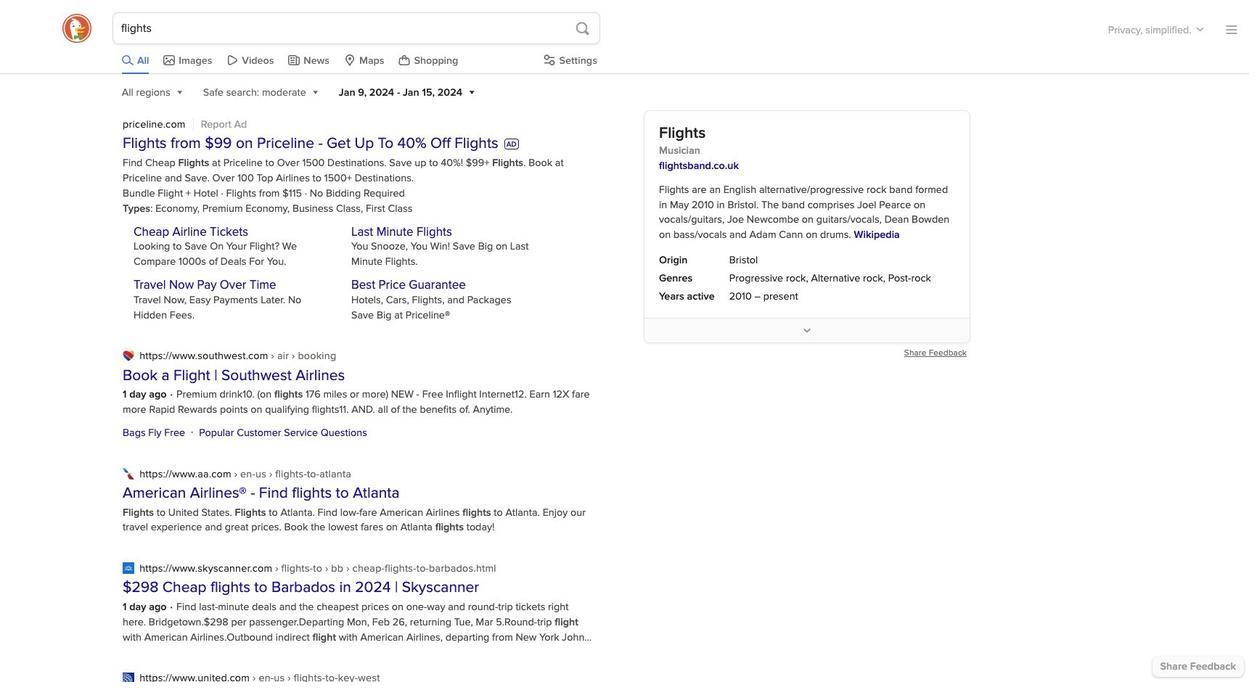Task type: vqa. For each thing, say whether or not it's contained in the screenshot.
the Search domain skyscanner.com image
yes



Task type: describe. For each thing, give the bounding box(es) containing it.
search domain united.com image
[[123, 673, 134, 683]]

search domain southwest.com image
[[123, 351, 134, 362]]



Task type: locate. For each thing, give the bounding box(es) containing it.
search domain aa.com image
[[123, 469, 134, 480]]

None submit
[[565, 12, 601, 44]]

search domain skyscanner.com image
[[123, 563, 134, 575]]

None text field
[[121, 12, 563, 44]]



